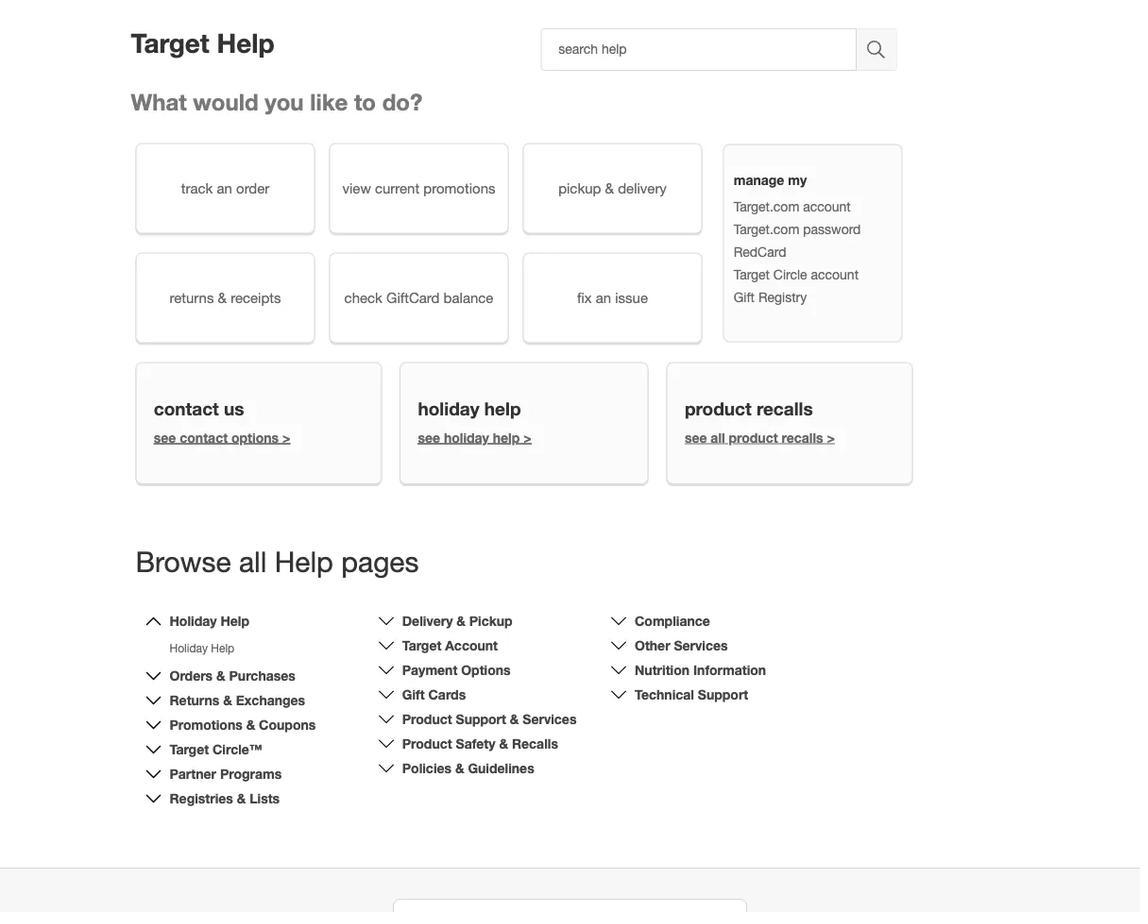 Task type: locate. For each thing, give the bounding box(es) containing it.
payment options link
[[402, 663, 511, 678]]

product for product support & services
[[402, 712, 452, 728]]

1 horizontal spatial all
[[711, 430, 725, 446]]

None image field
[[857, 28, 897, 71]]

2 holiday help from the top
[[170, 642, 235, 655]]

& up account
[[457, 614, 466, 629]]

& for returns & exchanges
[[223, 693, 232, 709]]

target down redcard
[[734, 267, 770, 282]]

product safety & recalls link
[[402, 737, 558, 752]]

holiday for second holiday help link
[[170, 642, 208, 655]]

other services link
[[635, 638, 728, 654]]

holiday
[[170, 614, 217, 629], [170, 642, 208, 655]]

0 vertical spatial product
[[402, 712, 452, 728]]

see contact options >
[[154, 430, 290, 446]]

1 holiday help link from the top
[[170, 614, 249, 629]]

orders & purchases link
[[170, 669, 296, 684]]

fix
[[577, 290, 592, 306]]

holiday up see holiday help >
[[418, 399, 480, 420]]

2 horizontal spatial >
[[827, 430, 835, 446]]

contact down contact us
[[180, 430, 228, 446]]

& right returns
[[218, 290, 227, 306]]

see holiday help > link
[[418, 430, 532, 446]]

& up recalls
[[510, 712, 519, 728]]

1 vertical spatial holiday help link
[[170, 642, 235, 655]]

other services
[[635, 638, 728, 654]]

1 vertical spatial product
[[402, 737, 452, 752]]

& for promotions & coupons
[[246, 718, 255, 733]]

product
[[685, 399, 752, 420], [729, 430, 778, 446]]

promotions
[[170, 718, 243, 733]]

track an order
[[181, 180, 270, 196]]

delivery & pickup
[[402, 614, 513, 629]]

issue
[[616, 290, 648, 306]]

target.com up redcard link
[[734, 221, 800, 237]]

1 see from the left
[[154, 430, 176, 446]]

& down the orders & purchases
[[223, 693, 232, 709]]

1 vertical spatial target.com
[[734, 221, 800, 237]]

promotions & coupons link
[[170, 718, 316, 733]]

gift left registry
[[734, 289, 755, 305]]

nutrition information link
[[635, 663, 767, 678]]

1 horizontal spatial see
[[418, 430, 440, 446]]

1 holiday from the top
[[170, 614, 217, 629]]

account up password
[[804, 199, 851, 214]]

current
[[375, 180, 420, 196]]

all for see
[[711, 430, 725, 446]]

an right fix
[[596, 290, 612, 306]]

1 vertical spatial holiday
[[170, 642, 208, 655]]

2 product from the top
[[402, 737, 452, 752]]

product down gift cards link
[[402, 712, 452, 728]]

& down safety
[[455, 761, 465, 777]]

1 horizontal spatial gift
[[734, 289, 755, 305]]

1 vertical spatial an
[[596, 290, 612, 306]]

product up see all product recalls >
[[685, 399, 752, 420]]

browse all help pages
[[136, 545, 419, 578]]

& up returns & exchanges
[[216, 669, 226, 684]]

& right pickup
[[605, 180, 614, 196]]

redcard
[[734, 244, 787, 260]]

see holiday help >
[[418, 430, 532, 446]]

1 vertical spatial recalls
[[782, 430, 824, 446]]

target up what
[[131, 27, 210, 59]]

1 > from the left
[[282, 430, 290, 446]]

target circle account link
[[734, 267, 859, 282]]

an for fix
[[596, 290, 612, 306]]

target up partner
[[170, 742, 209, 758]]

1 product from the top
[[402, 712, 452, 728]]

target for target account
[[402, 638, 442, 654]]

2 holiday from the top
[[170, 642, 208, 655]]

0 vertical spatial holiday
[[170, 614, 217, 629]]

gift inside target.com account target.com password redcard target circle account gift registry
[[734, 289, 755, 305]]

services
[[674, 638, 728, 654], [523, 712, 577, 728]]

delivery & pickup link
[[402, 614, 513, 629]]

holiday help link
[[170, 614, 249, 629], [170, 642, 235, 655]]

target for target help
[[131, 27, 210, 59]]

gift cards
[[402, 687, 466, 703]]

0 vertical spatial holiday help
[[170, 614, 249, 629]]

1 vertical spatial support
[[456, 712, 507, 728]]

1 horizontal spatial support
[[698, 687, 749, 703]]

nutrition information
[[635, 663, 767, 678]]

manage
[[734, 172, 785, 188]]

services up recalls
[[523, 712, 577, 728]]

0 vertical spatial help
[[485, 399, 521, 420]]

programs
[[220, 767, 282, 782]]

payment
[[402, 663, 458, 678]]

product up policies
[[402, 737, 452, 752]]

holiday for second holiday help link from the bottom
[[170, 614, 217, 629]]

an right track
[[217, 180, 232, 196]]

orders
[[170, 669, 213, 684]]

1 vertical spatial services
[[523, 712, 577, 728]]

track
[[181, 180, 213, 196]]

target.com down manage my
[[734, 199, 800, 214]]

contact us
[[154, 399, 244, 420]]

help down 'holiday help' at top left
[[493, 430, 520, 446]]

holiday down 'holiday help' at top left
[[444, 430, 489, 446]]

an for track
[[217, 180, 232, 196]]

1 horizontal spatial services
[[674, 638, 728, 654]]

see
[[154, 430, 176, 446], [418, 430, 440, 446], [685, 430, 707, 446]]

0 vertical spatial holiday help link
[[170, 614, 249, 629]]

& for registries & lists
[[237, 791, 246, 807]]

all
[[711, 430, 725, 446], [239, 545, 267, 578]]

pickup
[[559, 180, 601, 196]]

2 see from the left
[[418, 430, 440, 446]]

1 horizontal spatial >
[[524, 430, 532, 446]]

search help text field
[[541, 28, 857, 71]]

> for us
[[282, 430, 290, 446]]

gift cards link
[[402, 687, 466, 703]]

>
[[282, 430, 290, 446], [524, 430, 532, 446], [827, 430, 835, 446]]

promotions
[[424, 180, 496, 196]]

0 vertical spatial gift
[[734, 289, 755, 305]]

giftcard
[[387, 290, 440, 306]]

recalls up see all product recalls >
[[757, 399, 813, 420]]

&
[[605, 180, 614, 196], [218, 290, 227, 306], [457, 614, 466, 629], [216, 669, 226, 684], [223, 693, 232, 709], [510, 712, 519, 728], [246, 718, 255, 733], [499, 737, 509, 752], [455, 761, 465, 777], [237, 791, 246, 807]]

view current promotions link
[[329, 143, 509, 234]]

& for policies & guidelines
[[455, 761, 465, 777]]

0 horizontal spatial an
[[217, 180, 232, 196]]

target.com password link
[[734, 221, 861, 237]]

support for technical
[[698, 687, 749, 703]]

0 horizontal spatial >
[[282, 430, 290, 446]]

would
[[193, 88, 259, 115]]

& left lists
[[237, 791, 246, 807]]

compliance
[[635, 614, 711, 629]]

returns & receipts
[[170, 290, 281, 306]]

2 holiday help link from the top
[[170, 642, 235, 655]]

target
[[131, 27, 210, 59], [734, 267, 770, 282], [402, 638, 442, 654], [170, 742, 209, 758]]

& up "circle™"
[[246, 718, 255, 733]]

2 horizontal spatial see
[[685, 430, 707, 446]]

support up product safety & recalls link
[[456, 712, 507, 728]]

2 > from the left
[[524, 430, 532, 446]]

0 horizontal spatial see
[[154, 430, 176, 446]]

password
[[804, 221, 861, 237]]

an
[[217, 180, 232, 196], [596, 290, 612, 306]]

& for returns & receipts
[[218, 290, 227, 306]]

product down product recalls
[[729, 430, 778, 446]]

returns & receipts link
[[136, 253, 315, 343]]

0 horizontal spatial gift
[[402, 687, 425, 703]]

browse
[[136, 545, 231, 578]]

lists
[[250, 791, 280, 807]]

see down product recalls
[[685, 430, 707, 446]]

all down product recalls
[[711, 430, 725, 446]]

check giftcard balance
[[345, 290, 494, 306]]

0 vertical spatial an
[[217, 180, 232, 196]]

see down contact us
[[154, 430, 176, 446]]

policies & guidelines
[[402, 761, 535, 777]]

1 horizontal spatial an
[[596, 290, 612, 306]]

support down information
[[698, 687, 749, 703]]

0 vertical spatial all
[[711, 430, 725, 446]]

help
[[485, 399, 521, 420], [493, 430, 520, 446]]

0 vertical spatial support
[[698, 687, 749, 703]]

contact
[[154, 399, 219, 420], [180, 430, 228, 446]]

recalls
[[757, 399, 813, 420], [782, 430, 824, 446]]

registries & lists link
[[170, 791, 280, 807]]

target.com account target.com password redcard target circle account gift registry
[[734, 199, 861, 305]]

account right circle
[[811, 267, 859, 282]]

all right browse
[[239, 545, 267, 578]]

returns & exchanges
[[170, 693, 305, 709]]

check giftcard balance link
[[329, 253, 509, 343]]

gift down payment
[[402, 687, 425, 703]]

0 horizontal spatial all
[[239, 545, 267, 578]]

0 vertical spatial target.com
[[734, 199, 800, 214]]

target down the delivery
[[402, 638, 442, 654]]

see down 'holiday help' at top left
[[418, 430, 440, 446]]

help up see holiday help >
[[485, 399, 521, 420]]

services up nutrition information
[[674, 638, 728, 654]]

contact up see contact options >
[[154, 399, 219, 420]]

1 vertical spatial product
[[729, 430, 778, 446]]

0 vertical spatial holiday
[[418, 399, 480, 420]]

0 horizontal spatial support
[[456, 712, 507, 728]]

guidelines
[[468, 761, 535, 777]]

recalls down product recalls
[[782, 430, 824, 446]]

1 vertical spatial all
[[239, 545, 267, 578]]

product for product safety & recalls
[[402, 737, 452, 752]]

1 holiday help from the top
[[170, 614, 249, 629]]

technical support
[[635, 687, 749, 703]]

1 vertical spatial account
[[811, 267, 859, 282]]

product
[[402, 712, 452, 728], [402, 737, 452, 752]]

target help
[[131, 27, 275, 59]]

1 vertical spatial holiday help
[[170, 642, 235, 655]]

target.com
[[734, 199, 800, 214], [734, 221, 800, 237]]



Task type: describe. For each thing, give the bounding box(es) containing it.
purchases
[[229, 669, 296, 684]]

registry
[[759, 289, 807, 305]]

track an order link
[[136, 143, 315, 234]]

0 vertical spatial contact
[[154, 399, 219, 420]]

partner programs link
[[170, 767, 282, 782]]

what would you like to do?
[[131, 88, 423, 115]]

pickup
[[470, 614, 513, 629]]

target account
[[402, 638, 498, 654]]

holiday help
[[418, 399, 521, 420]]

view
[[343, 180, 371, 196]]

& for delivery & pickup
[[457, 614, 466, 629]]

returns
[[170, 290, 214, 306]]

support for product
[[456, 712, 507, 728]]

other
[[635, 638, 671, 654]]

pages
[[341, 545, 419, 578]]

nutrition
[[635, 663, 690, 678]]

view current promotions
[[343, 180, 496, 196]]

circle
[[774, 267, 808, 282]]

recalls
[[512, 737, 558, 752]]

0 vertical spatial services
[[674, 638, 728, 654]]

check
[[345, 290, 383, 306]]

you
[[265, 88, 304, 115]]

1 vertical spatial holiday
[[444, 430, 489, 446]]

circle™
[[213, 742, 263, 758]]

& for orders & purchases
[[216, 669, 226, 684]]

> for help
[[524, 430, 532, 446]]

1 vertical spatial gift
[[402, 687, 425, 703]]

& up guidelines
[[499, 737, 509, 752]]

target account link
[[402, 638, 498, 654]]

target circle™
[[170, 742, 263, 758]]

& for pickup & delivery
[[605, 180, 614, 196]]

pickup & delivery link
[[523, 143, 703, 234]]

target.com account link
[[734, 199, 851, 214]]

compliance link
[[635, 614, 711, 629]]

fix an issue link
[[523, 253, 703, 343]]

see all product recalls >
[[685, 430, 835, 446]]

0 vertical spatial product
[[685, 399, 752, 420]]

delivery
[[402, 614, 453, 629]]

3 > from the left
[[827, 430, 835, 446]]

product support & services link
[[402, 712, 577, 728]]

partner
[[170, 767, 216, 782]]

pickup & delivery
[[559, 180, 667, 196]]

partner programs
[[170, 767, 282, 782]]

my
[[788, 172, 807, 188]]

gift registry link
[[734, 289, 807, 305]]

cards
[[429, 687, 466, 703]]

options
[[232, 430, 279, 446]]

us
[[224, 399, 244, 420]]

registries
[[170, 791, 233, 807]]

policies & guidelines link
[[402, 761, 535, 777]]

product recalls
[[685, 399, 813, 420]]

do?
[[382, 88, 423, 115]]

0 horizontal spatial services
[[523, 712, 577, 728]]

registries & lists
[[170, 791, 280, 807]]

all for browse
[[239, 545, 267, 578]]

technical
[[635, 687, 695, 703]]

what
[[131, 88, 187, 115]]

1 vertical spatial help
[[493, 430, 520, 446]]

1 target.com from the top
[[734, 199, 800, 214]]

see for holiday help
[[418, 430, 440, 446]]

to
[[354, 88, 376, 115]]

redcard link
[[734, 244, 787, 260]]

see for contact us
[[154, 430, 176, 446]]

0 vertical spatial recalls
[[757, 399, 813, 420]]

product support & services
[[402, 712, 577, 728]]

information
[[694, 663, 767, 678]]

promotions & coupons
[[170, 718, 316, 733]]

target inside target.com account target.com password redcard target circle account gift registry
[[734, 267, 770, 282]]

product safety & recalls
[[402, 737, 558, 752]]

options
[[461, 663, 511, 678]]

balance
[[444, 290, 494, 306]]

account
[[445, 638, 498, 654]]

technical support link
[[635, 687, 749, 703]]

policies
[[402, 761, 452, 777]]

returns & exchanges link
[[170, 693, 305, 709]]

3 see from the left
[[685, 430, 707, 446]]

2 target.com from the top
[[734, 221, 800, 237]]

target for target circle™
[[170, 742, 209, 758]]

like
[[310, 88, 348, 115]]

manage my
[[734, 172, 807, 188]]

orders & purchases
[[170, 669, 296, 684]]

1 vertical spatial contact
[[180, 430, 228, 446]]

coupons
[[259, 718, 316, 733]]

receipts
[[231, 290, 281, 306]]

see contact options > link
[[154, 430, 290, 446]]

see all product recalls > link
[[685, 430, 835, 446]]

0 vertical spatial account
[[804, 199, 851, 214]]

fix an issue
[[577, 290, 648, 306]]

returns
[[170, 693, 220, 709]]



Task type: vqa. For each thing, say whether or not it's contained in the screenshot.
current
yes



